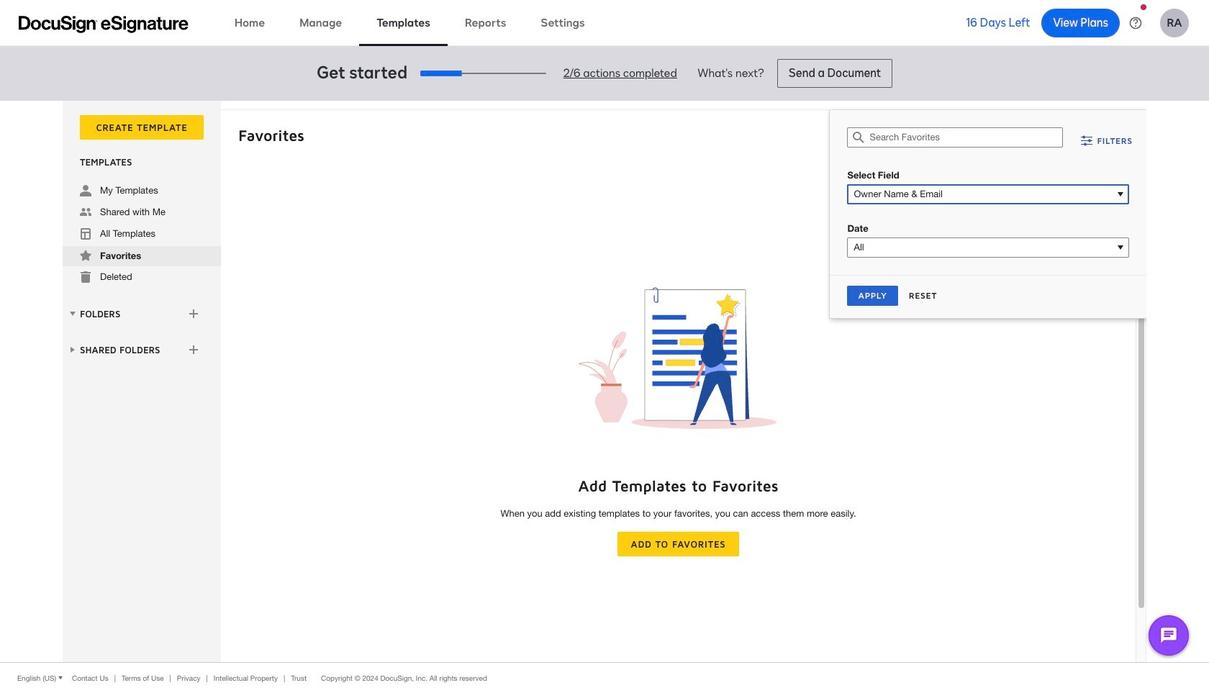 Task type: vqa. For each thing, say whether or not it's contained in the screenshot.
star filled IMAGE
yes



Task type: locate. For each thing, give the bounding box(es) containing it.
secondary navigation region
[[63, 101, 1151, 662]]

templates image
[[80, 228, 91, 240]]

user image
[[80, 185, 91, 197]]

shared image
[[80, 207, 91, 218]]

trash image
[[80, 271, 91, 283]]

star filled image
[[80, 250, 91, 261]]



Task type: describe. For each thing, give the bounding box(es) containing it.
view folders image
[[67, 308, 78, 320]]

Search Favorites text field
[[870, 128, 1063, 147]]

docusign esignature image
[[19, 15, 189, 33]]

view shared folders image
[[67, 344, 78, 356]]

more info region
[[0, 662, 1210, 693]]



